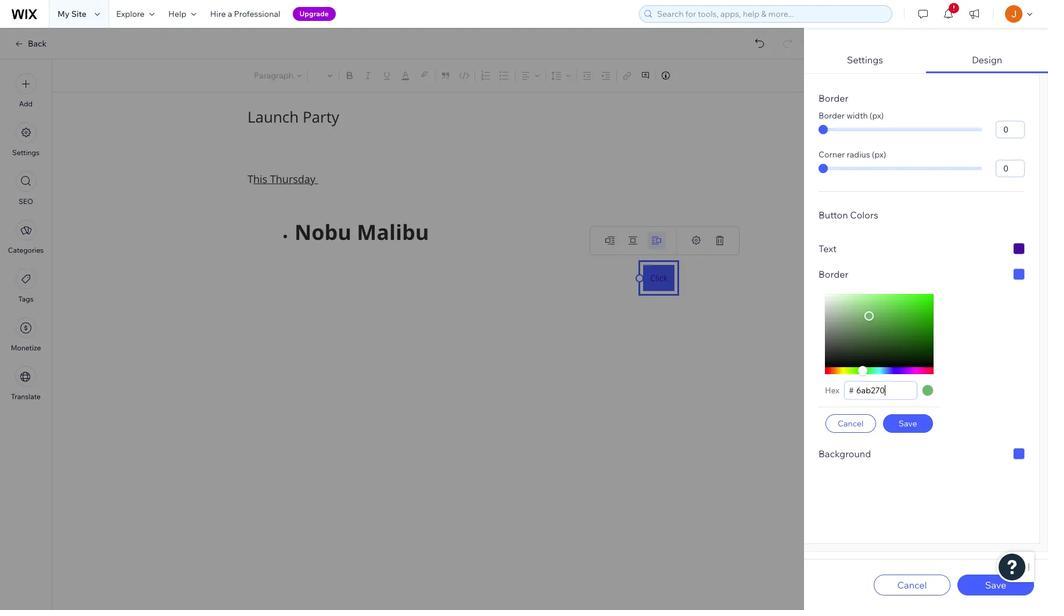 Task type: locate. For each thing, give the bounding box(es) containing it.
tags button
[[15, 269, 36, 303]]

1 vertical spatial button
[[819, 209, 848, 221]]

cancel button
[[826, 414, 876, 433], [874, 575, 951, 595]]

menu
[[0, 66, 52, 408]]

0 vertical spatial cancel
[[838, 418, 864, 429]]

0 vertical spatial settings button
[[804, 45, 926, 73]]

button inside design tab panel
[[819, 209, 848, 221]]

seo button
[[15, 171, 36, 206]]

or
[[958, 367, 967, 379]]

color slider
[[825, 294, 934, 367]]

1 horizontal spatial save
[[986, 579, 1007, 591]]

corner radius (px)
[[819, 149, 886, 160]]

0 horizontal spatial save
[[899, 418, 918, 429]]

0 vertical spatial settings
[[847, 54, 884, 66]]

(px) right width
[[870, 110, 884, 121]]

hex
[[825, 385, 840, 396]]

settings button up width
[[804, 45, 926, 73]]

notes
[[975, 334, 1006, 349]]

2 border from the top
[[819, 110, 845, 121]]

the
[[1001, 367, 1016, 379]]

settings button
[[804, 45, 926, 73], [12, 122, 39, 157]]

hire a professional link
[[203, 0, 287, 28]]

click
[[650, 273, 668, 284]]

1 vertical spatial save button
[[958, 575, 1035, 595]]

0 vertical spatial save
[[899, 418, 918, 429]]

0 horizontal spatial save button
[[883, 414, 933, 433]]

categories
[[8, 246, 44, 255]]

border left width
[[819, 110, 845, 121]]

Add a Catchy Title text field
[[248, 107, 670, 127]]

0 vertical spatial save button
[[883, 414, 933, 433]]

1 vertical spatial border
[[819, 110, 845, 121]]

click button
[[643, 265, 675, 291]]

None number field
[[996, 121, 1025, 138], [996, 160, 1025, 177], [996, 121, 1025, 138], [996, 160, 1025, 177]]

design
[[972, 54, 1003, 66]]

settings up width
[[847, 54, 884, 66]]

button colors
[[819, 209, 879, 221]]

cancel inside design tab panel
[[838, 418, 864, 429]]

save button
[[883, 414, 933, 433], [958, 575, 1035, 595]]

malibu
[[357, 218, 429, 246]]

button
[[818, 15, 855, 30], [819, 209, 848, 221]]

thursday
[[270, 172, 316, 186]]

colors
[[850, 209, 879, 221]]

explore
[[116, 9, 145, 19]]

nobu malibu
[[295, 218, 429, 246]]

translate
[[11, 392, 41, 401]]

0 horizontal spatial cancel
[[838, 418, 864, 429]]

0 vertical spatial (px)
[[870, 110, 884, 121]]

settings up the seo button
[[12, 148, 39, 157]]

0 horizontal spatial settings
[[12, 148, 39, 157]]

menu containing add
[[0, 66, 52, 408]]

border
[[819, 92, 849, 104], [819, 110, 845, 121], [819, 269, 849, 280]]

#00000 image
[[845, 388, 859, 393]]

None text field
[[248, 140, 678, 416]]

settings button down add
[[12, 122, 39, 157]]

tab list containing settings
[[804, 45, 1049, 552]]

1 vertical spatial (px)
[[872, 149, 886, 160]]

a
[[228, 9, 232, 19]]

border down text
[[819, 269, 849, 280]]

1 horizontal spatial cancel
[[898, 579, 927, 591]]

(px)
[[870, 110, 884, 121], [872, 149, 886, 160]]

none text field containing nobu malibu
[[248, 140, 678, 416]]

corner
[[819, 149, 845, 160]]

seo
[[19, 197, 33, 206]]

translate button
[[11, 366, 41, 401]]

t his thursday
[[248, 172, 318, 186]]

1 vertical spatial settings
[[12, 148, 39, 157]]

monetize
[[11, 344, 41, 352]]

0 vertical spatial button
[[818, 15, 855, 30]]

load
[[948, 334, 972, 349]]

1 vertical spatial settings button
[[12, 122, 39, 157]]

2 vertical spatial border
[[819, 269, 849, 280]]

can't load notes check your internet connection or refresh the page.
[[907, 334, 1016, 393]]

0 vertical spatial border
[[819, 92, 849, 104]]

background
[[819, 448, 871, 460]]

settings
[[847, 54, 884, 66], [12, 148, 39, 157]]

1 horizontal spatial settings
[[847, 54, 884, 66]]

button for button colors
[[819, 209, 848, 221]]

border up border width (px)
[[819, 92, 849, 104]]

save button for bottom cancel button
[[958, 575, 1035, 595]]

1 horizontal spatial settings button
[[804, 45, 926, 73]]

000000 field
[[845, 381, 918, 400]]

save
[[899, 418, 918, 429], [986, 579, 1007, 591]]

design tab panel
[[804, 74, 1049, 552]]

text
[[819, 243, 837, 255]]

button for button
[[818, 15, 855, 30]]

save button inside design tab panel
[[883, 414, 933, 433]]

None range field
[[819, 128, 982, 131], [819, 167, 982, 170], [819, 128, 982, 131], [819, 167, 982, 170]]

1 horizontal spatial save button
[[958, 575, 1035, 595]]

(px) right radius
[[872, 149, 886, 160]]

nobu
[[295, 218, 352, 246]]

your
[[948, 353, 968, 365]]

tab list
[[804, 45, 1049, 552]]

cancel
[[838, 418, 864, 429], [898, 579, 927, 591]]

my site
[[58, 9, 87, 19]]



Task type: describe. For each thing, give the bounding box(es) containing it.
upgrade
[[300, 9, 329, 18]]

0 horizontal spatial settings button
[[12, 122, 39, 157]]

help
[[168, 9, 186, 19]]

hire
[[210, 9, 226, 19]]

internet
[[970, 353, 1004, 365]]

my
[[58, 9, 69, 19]]

t
[[248, 172, 253, 186]]

check
[[919, 353, 946, 365]]

(px) for corner radius (px)
[[872, 149, 886, 160]]

can't
[[917, 334, 946, 349]]

design button
[[926, 45, 1049, 73]]

professional
[[234, 9, 280, 19]]

save button for the topmost cancel button
[[883, 414, 933, 433]]

1 vertical spatial save
[[986, 579, 1007, 591]]

0 vertical spatial cancel button
[[826, 414, 876, 433]]

categories button
[[8, 220, 44, 255]]

site
[[71, 9, 87, 19]]

add
[[19, 99, 33, 108]]

help button
[[161, 0, 203, 28]]

1 vertical spatial cancel
[[898, 579, 927, 591]]

monetize button
[[11, 317, 41, 352]]

save inside design tab panel
[[899, 418, 918, 429]]

hire a professional
[[210, 9, 280, 19]]

his
[[253, 172, 267, 186]]

add button
[[15, 73, 36, 108]]

connection
[[907, 367, 956, 379]]

width
[[847, 110, 868, 121]]

(px) for border width (px)
[[870, 110, 884, 121]]

settings inside button
[[847, 54, 884, 66]]

refresh
[[969, 367, 999, 379]]

back button
[[14, 38, 47, 49]]

border width (px)
[[819, 110, 884, 121]]

back
[[28, 38, 47, 49]]

ricosmodal dialog
[[804, 0, 1049, 610]]

Search for tools, apps, help & more... field
[[654, 6, 889, 22]]

1 border from the top
[[819, 92, 849, 104]]

tags
[[18, 295, 33, 303]]

upgrade button
[[293, 7, 336, 21]]

1 vertical spatial cancel button
[[874, 575, 951, 595]]

page.
[[949, 381, 973, 393]]

radius
[[847, 149, 870, 160]]

color image
[[865, 312, 874, 321]]

3 border from the top
[[819, 269, 849, 280]]



Task type: vqa. For each thing, say whether or not it's contained in the screenshot.
bottom Settings
yes



